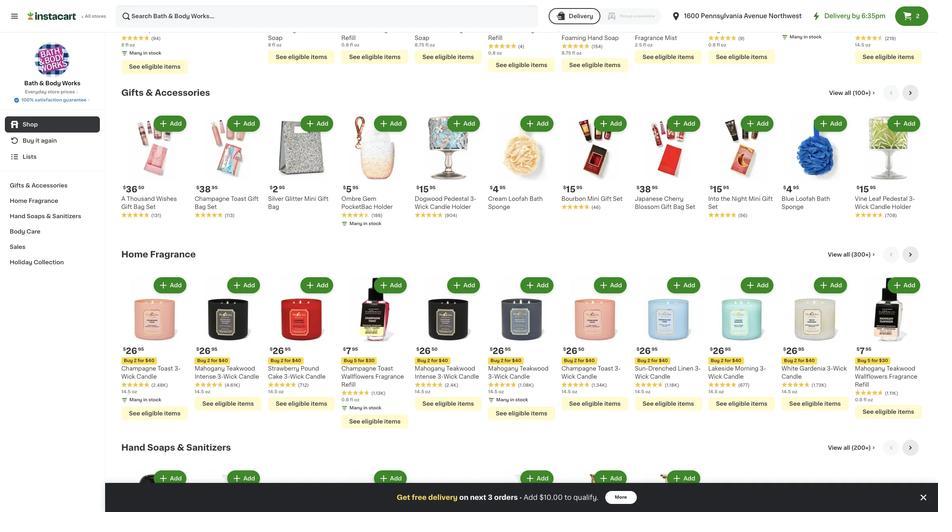Task type: locate. For each thing, give the bounding box(es) containing it.
mahogany for (1.08k)
[[488, 366, 518, 372]]

for for (1.34k)
[[578, 359, 584, 363]]

5
[[721, 12, 724, 16], [346, 185, 352, 194], [354, 359, 357, 363], [867, 359, 870, 363]]

2 $ 15 95 from the left
[[563, 185, 582, 194]]

gift left "ombre"
[[318, 196, 328, 202]]

$ 2 95
[[270, 185, 285, 194]]

2 bag from the left
[[195, 204, 206, 210]]

1 $24 from the left
[[146, 12, 154, 16]]

candle inside 'lakeside morning 3- wick candle'
[[723, 374, 744, 380]]

see eligible items
[[276, 54, 327, 60], [349, 54, 401, 60], [422, 54, 474, 60], [643, 54, 694, 60], [716, 54, 767, 60], [863, 54, 914, 60], [496, 62, 547, 68], [569, 62, 621, 68], [129, 64, 180, 70], [202, 401, 254, 407], [276, 401, 327, 407], [422, 401, 474, 407], [569, 401, 621, 407], [643, 401, 694, 407], [716, 401, 767, 407], [789, 401, 841, 407], [863, 409, 914, 415], [129, 411, 180, 416], [496, 411, 547, 416], [349, 419, 401, 425]]

3 mahogany from the left
[[488, 366, 518, 372]]

0 horizontal spatial home fragrance link
[[5, 193, 100, 209]]

0.8 fl oz for mahogany teakwood wallflowers fragrance refill
[[855, 398, 873, 402]]

candle inside dogwood pedestal 3- wick candle holder
[[430, 204, 450, 210]]

3- inside the white gardenia 3-wick candle
[[827, 366, 833, 372]]

items for the see eligible items button underneath (4.61k)
[[237, 401, 254, 407]]

0.8 for champagne toast wallflowers fragrance refill
[[341, 398, 349, 402]]

3 winter from the left
[[561, 19, 580, 25]]

champagne toast 3- wick candle for $ 26 50
[[561, 366, 621, 380]]

15 up bourbon in the top of the page
[[566, 185, 576, 194]]

38 up woodlands
[[199, 0, 211, 9]]

$40 up "(1.34k)"
[[585, 359, 595, 363]]

$ 38 95 up woodlands
[[196, 0, 218, 9]]

(46)
[[591, 205, 601, 210]]

many in stock for champagne toast 3- wick candle
[[129, 398, 161, 402]]

loofah
[[508, 196, 528, 202], [796, 196, 815, 202]]

8 buy 3, get 1 free winterberry wonder travel size fine fragrance mist 2.5 fl oz
[[635, 0, 692, 47]]

14.5 oz for (712)
[[268, 390, 284, 394]]

bath left bourbon in the top of the page
[[530, 196, 543, 202]]

champagne
[[195, 196, 229, 202], [121, 366, 156, 372], [341, 366, 376, 372], [561, 366, 596, 372]]

1 $ 15 95 from the left
[[416, 185, 436, 194]]

1 horizontal spatial bath
[[530, 196, 543, 202]]

gentle inside "7 buy 4 for $24 winter citrus wreath gentle & clean foaming hand soap"
[[561, 27, 581, 33]]

glitter
[[285, 196, 303, 202]]

gift
[[228, 11, 239, 17], [248, 196, 259, 202], [318, 196, 328, 202], [601, 196, 611, 202], [762, 196, 773, 202], [121, 204, 132, 210], [661, 204, 672, 210]]

8 26 from the left
[[713, 347, 724, 355]]

1 vertical spatial home fragrance link
[[121, 250, 196, 260]]

2 champagne toast 3- wick candle from the left
[[561, 366, 621, 380]]

see eligible items down "(2.4k)"
[[422, 401, 474, 407]]

clean inside "7 buy 4 for $24 winter citrus wreath gentle & clean foaming hand soap"
[[588, 27, 605, 33]]

0 horizontal spatial pedestal
[[444, 196, 469, 202]]

candle inside the white gardenia 3-wick candle
[[782, 374, 802, 380]]

winterberry inside the winterberry ice cleansing gel hand soap 8 fl oz
[[268, 19, 302, 25]]

linen
[[678, 366, 693, 372]]

winterberry ice gentle & clean foaming hand soap 8.75 fl oz
[[415, 19, 480, 47]]

teakwood inside mahogany teakwood 3-wick candle
[[520, 366, 549, 372]]

3,
[[647, 12, 652, 16]]

2 vertical spatial item carousel region
[[121, 440, 922, 512]]

1 vertical spatial accessories
[[32, 183, 68, 188]]

0 horizontal spatial 1
[[195, 27, 197, 31]]

wallflowers up the (4)
[[488, 27, 521, 33]]

1 horizontal spatial home fragrance
[[121, 250, 196, 259]]

2 horizontal spatial bath
[[817, 196, 830, 202]]

home
[[10, 198, 27, 204], [121, 250, 148, 259]]

teakwood up (1.08k)
[[520, 366, 549, 372]]

holder up (708)
[[892, 204, 911, 210]]

6 26 from the left
[[566, 347, 577, 355]]

$ 26 50
[[416, 347, 438, 355], [563, 347, 584, 355]]

mahogany teakwood wallflowers fragrance refill
[[855, 366, 917, 388]]

1 for 8
[[661, 12, 663, 16]]

7 $ 26 95 from the left
[[783, 347, 804, 355]]

in for champagne toast wallflowers fragrance refill
[[363, 406, 368, 410]]

$40 up (4.61k)
[[219, 359, 228, 363]]

1 horizontal spatial gifts & accessories
[[121, 89, 210, 97]]

gifts
[[121, 89, 144, 97], [10, 183, 24, 188]]

1 horizontal spatial hand soaps & sanitizers link
[[121, 443, 231, 453]]

$40
[[879, 12, 888, 16], [145, 359, 154, 363], [219, 359, 228, 363], [292, 359, 301, 363], [439, 359, 448, 363], [512, 359, 521, 363], [585, 359, 595, 363], [659, 359, 668, 363], [732, 359, 741, 363], [806, 359, 815, 363]]

for for (2.4k)
[[431, 359, 438, 363]]

2 vertical spatial view
[[828, 445, 842, 451]]

1 vertical spatial hand soaps & sanitizers
[[121, 444, 231, 452]]

clean inside winterberry ice gentle & clean foaming hand soap 8.75 fl oz
[[421, 27, 437, 33]]

0 horizontal spatial delivery
[[569, 13, 593, 19]]

& inside 'link'
[[39, 80, 44, 86]]

mini up '(46)'
[[587, 196, 599, 202]]

product group containing winter pear forest 3- wick candle
[[855, 0, 922, 64]]

set inside champagne toast gift bag set
[[207, 204, 217, 210]]

26 for (1.34k)
[[566, 347, 577, 355]]

fragrance inside 8 buy 3, get 1 free winterberry wonder travel size fine fragrance mist 2.5 fl oz
[[635, 35, 663, 41]]

all left (300+) on the right
[[843, 252, 850, 258]]

0 vertical spatial cleansing
[[141, 19, 170, 25]]

2 mahogany from the left
[[415, 366, 445, 372]]

1 intense from the left
[[195, 374, 216, 380]]

$ 26 95
[[123, 347, 144, 355], [196, 347, 217, 355], [270, 347, 291, 355], [490, 347, 511, 355], [636, 347, 658, 355], [710, 347, 731, 355], [783, 347, 804, 355]]

1 vertical spatial all
[[843, 252, 850, 258]]

7
[[273, 0, 278, 9], [346, 0, 351, 9], [419, 0, 424, 9], [493, 0, 498, 9], [566, 0, 571, 9], [346, 347, 351, 355], [860, 347, 865, 355]]

2 mahogany teakwood intense 3-wick candle from the left
[[415, 366, 479, 380]]

1 horizontal spatial $ 26 50
[[563, 347, 584, 355]]

0 vertical spatial item carousel region
[[121, 85, 922, 240]]

1 horizontal spatial 8.75
[[561, 51, 571, 56]]

wick inside winter pear forest 3- wick candle
[[855, 27, 869, 33]]

winter inside buy 5 for $30 winter wallflowers fragrance refill
[[708, 19, 727, 25]]

26 for (1.18k)
[[639, 347, 651, 355]]

ice inside winterberry ice gentle & clean foaming hand soap 8.75 fl oz
[[450, 19, 459, 25]]

buy 2 for $40
[[857, 12, 888, 16], [124, 359, 154, 363], [197, 359, 228, 363], [270, 359, 301, 363], [417, 359, 448, 363], [491, 359, 521, 363], [564, 359, 595, 363], [637, 359, 668, 363], [711, 359, 741, 363], [784, 359, 815, 363]]

refill inside mahogany teakwood wallflowers fragrance refill
[[855, 382, 869, 388]]

mahogany for (2.4k)
[[415, 366, 445, 372]]

to inside get free delivery on next 3 orders • add $10.00 to qualify.
[[564, 494, 572, 501]]

95 inside $ 8 95
[[133, 1, 139, 5]]

1 horizontal spatial mahogany teakwood intense 3-wick candle
[[415, 366, 479, 380]]

loofah inside cream loofah bath sponge
[[508, 196, 528, 202]]

2 clean from the left
[[588, 27, 605, 33]]

14.5 oz for (2.48k)
[[121, 390, 137, 394]]

ice for wallflowers
[[523, 19, 532, 25]]

bath & body works link
[[24, 42, 80, 87]]

$ 38 95 for japanese cherry blossom gift bag set
[[636, 185, 658, 194]]

1 horizontal spatial free
[[664, 12, 674, 16]]

buy 2 for $40 up "(1.34k)"
[[564, 359, 595, 363]]

loofah for blue
[[796, 196, 815, 202]]

26
[[126, 347, 137, 355], [199, 347, 211, 355], [273, 347, 284, 355], [419, 347, 431, 355], [493, 347, 504, 355], [566, 347, 577, 355], [639, 347, 651, 355], [713, 347, 724, 355], [786, 347, 797, 355]]

home fragrance
[[10, 198, 58, 204], [121, 250, 196, 259]]

1 clean from the left
[[421, 27, 437, 33]]

see eligible items button down (1.18k)
[[635, 397, 702, 411]]

3 $ 26 95 from the left
[[270, 347, 291, 355]]

$ 15 95 for dogwood
[[416, 185, 436, 194]]

15 up into
[[713, 185, 722, 194]]

see eligible items down (1.73k)
[[789, 401, 841, 407]]

bath right blue
[[817, 196, 830, 202]]

3- inside sun-drenched linen 3- wick candle
[[695, 366, 701, 372]]

home fragrance link up the body care link
[[5, 193, 100, 209]]

hand inside winterberry ice gentle & clean foaming hand soap 8.75 fl oz
[[465, 27, 480, 33]]

100% satisfaction guarantee
[[21, 98, 86, 102]]

1 right get
[[661, 12, 663, 16]]

0 vertical spatial foaming
[[439, 27, 463, 33]]

2 sponge from the left
[[782, 204, 804, 210]]

toast inside champagne toast gift bag set
[[231, 196, 246, 202]]

3 mini from the left
[[749, 196, 760, 202]]

see eligible items down (2.48k)
[[129, 411, 180, 416]]

1 $ 26 50 from the left
[[416, 347, 438, 355]]

body
[[45, 80, 61, 86], [10, 229, 25, 235]]

0 horizontal spatial gentle
[[460, 19, 479, 25]]

3 bag from the left
[[268, 204, 279, 210]]

4 mahogany from the left
[[855, 366, 885, 372]]

1 mini from the left
[[304, 196, 316, 202]]

toast for $ 26 50
[[598, 366, 613, 372]]

0 horizontal spatial $ 4 95
[[490, 185, 506, 194]]

95 inside $ 2 95
[[279, 186, 285, 190]]

4 inside "7 buy 4 for $24 winter citrus wreath gentle & clean foaming hand soap"
[[574, 12, 577, 16]]

eligible down (154)
[[582, 62, 603, 68]]

& inside "7 buy 4 for $24 winter citrus wreath gentle & clean foaming hand soap"
[[582, 27, 587, 33]]

wallflowers for winterberry ice wallflowers fragrance refill
[[488, 27, 521, 33]]

1 mahogany from the left
[[195, 366, 225, 372]]

0 horizontal spatial loofah
[[508, 196, 528, 202]]

clean
[[421, 27, 437, 33], [588, 27, 605, 33]]

0 horizontal spatial gel
[[171, 19, 181, 25]]

winterberry inside winterberry ice single pocketbac
[[782, 11, 815, 17]]

fl inside 8 buy 3, get 1 free winterberry wonder travel size fine fragrance mist 2.5 fl oz
[[643, 43, 646, 47]]

hand soaps & sanitizers
[[10, 213, 81, 219], [121, 444, 231, 452]]

holder inside vine leaf pedestal 3- wick candle holder
[[892, 204, 911, 210]]

bath inside blue loofah bath sponge
[[817, 196, 830, 202]]

stock down (1.08k)
[[515, 398, 528, 402]]

0 vertical spatial accessories
[[155, 89, 210, 97]]

all for 15
[[844, 90, 851, 96]]

bath up the everyday
[[24, 80, 38, 86]]

bag inside champagne toast gift bag set
[[195, 204, 206, 210]]

2 $24 from the left
[[586, 12, 594, 16]]

$ 4 95 for cream
[[490, 185, 506, 194]]

winterberry inside "winterberry ice wallflowers fragrance refill"
[[488, 19, 522, 25]]

1 horizontal spatial sanitizers
[[186, 444, 231, 452]]

0 vertical spatial all
[[844, 90, 851, 96]]

1 sponge from the left
[[488, 204, 510, 210]]

1 horizontal spatial cleansing
[[268, 27, 296, 33]]

soap inside the winterberry ice cleansing gel hand soap 8 fl oz
[[268, 35, 283, 41]]

toast for $ 26 95
[[157, 366, 173, 372]]

0 vertical spatial to
[[382, 121, 388, 127]]

$40 for (1.73k)
[[806, 359, 815, 363]]

home fragrance up care
[[10, 198, 58, 204]]

None search field
[[116, 5, 538, 27]]

pennsylvania
[[701, 13, 742, 19]]

14.5 for (1.34k)
[[561, 390, 571, 394]]

6 $ 26 95 from the left
[[710, 347, 731, 355]]

1 vertical spatial home fragrance
[[121, 250, 196, 259]]

strawberry
[[268, 366, 299, 372]]

5 winter from the left
[[855, 19, 874, 25]]

product group containing 5
[[341, 114, 408, 229]]

many in stock down pocketbac
[[790, 35, 822, 39]]

$ inside $ 2 95
[[270, 186, 273, 190]]

ice inside winterberry ice single pocketbac
[[817, 11, 826, 17]]

1 item carousel region from the top
[[121, 85, 922, 240]]

9 26 from the left
[[786, 347, 797, 355]]

product group
[[121, 0, 188, 74], [268, 0, 335, 64], [341, 0, 408, 64], [415, 0, 482, 64], [488, 0, 555, 72], [561, 0, 628, 72], [635, 0, 702, 64], [708, 0, 775, 64], [855, 0, 922, 64], [121, 114, 188, 219], [195, 114, 262, 219], [268, 114, 335, 211], [341, 114, 408, 229], [415, 114, 482, 219], [488, 114, 555, 211], [561, 114, 628, 211], [635, 114, 702, 211], [708, 114, 775, 219], [782, 114, 848, 211], [855, 114, 922, 219], [121, 276, 188, 420], [195, 276, 262, 411], [268, 276, 335, 411], [341, 276, 408, 429], [415, 276, 482, 411], [488, 276, 555, 420], [561, 276, 628, 411], [635, 276, 702, 411], [708, 276, 775, 411], [782, 276, 848, 411], [855, 276, 922, 419], [121, 469, 188, 512], [195, 469, 262, 512], [341, 469, 408, 512], [488, 469, 555, 512], [561, 469, 628, 512], [635, 469, 702, 512]]

0 vertical spatial gifts & accessories
[[121, 89, 210, 97]]

free
[[664, 12, 674, 16], [412, 494, 427, 501]]

ice inside the winterberry ice cleansing gel hand soap 8 fl oz
[[303, 19, 312, 25]]

5 26 from the left
[[493, 347, 504, 355]]

ice
[[817, 11, 826, 17], [303, 19, 312, 25], [450, 19, 459, 25], [523, 19, 532, 25]]

4 winter from the left
[[708, 19, 727, 25]]

0 vertical spatial soaps
[[27, 213, 45, 219]]

$10.00
[[539, 494, 563, 501]]

view left (300+) on the right
[[828, 252, 842, 258]]

0 horizontal spatial mahogany teakwood intense 3-wick candle
[[195, 366, 259, 380]]

refill for winterberry ice wallflowers fragrance refill
[[488, 35, 502, 41]]

1 mahogany teakwood intense 3-wick candle from the left
[[195, 366, 259, 380]]

body up "sales"
[[10, 229, 25, 235]]

0 horizontal spatial hand soaps & sanitizers link
[[5, 209, 100, 224]]

3 $ 15 95 from the left
[[710, 185, 729, 194]]

shop
[[23, 122, 38, 127]]

satisfaction
[[35, 98, 62, 102]]

oz
[[130, 43, 135, 47], [276, 43, 282, 47], [354, 43, 359, 47], [430, 43, 435, 47], [647, 43, 653, 47], [721, 43, 726, 47], [865, 43, 871, 48], [497, 51, 502, 56], [576, 51, 582, 56], [132, 390, 137, 394], [205, 390, 210, 394], [278, 390, 284, 394], [425, 390, 430, 394], [499, 390, 504, 394], [572, 390, 577, 394], [645, 390, 651, 394], [719, 390, 724, 394], [792, 390, 797, 394], [354, 398, 359, 402], [868, 398, 873, 402]]

winter inside the winter candy apple wallflowers fragrance refill 0.8 fl oz
[[341, 19, 360, 25]]

1 holder from the left
[[374, 204, 393, 210]]

see eligible items button down the winterberry ice cleansing gel hand soap 8 fl oz
[[268, 50, 335, 64]]

items for the see eligible items button under (154)
[[604, 62, 621, 68]]

free right get
[[664, 12, 674, 16]]

see eligible items down winterberry ice gentle & clean foaming hand soap 8.75 fl oz
[[422, 54, 474, 60]]

ombre
[[341, 196, 361, 202]]

4 bag from the left
[[673, 204, 684, 210]]

$24 up winter cleansing gel hand soap
[[146, 12, 154, 16]]

26 for (1.73k)
[[786, 347, 797, 355]]

wallflowers inside mahogany teakwood wallflowers fragrance refill
[[855, 374, 888, 380]]

instacart logo image
[[27, 11, 76, 21]]

buy 2 for $40 up pear
[[857, 12, 888, 16]]

0 horizontal spatial cleansing
[[141, 19, 170, 25]]

38 for champagne toast gift bag set
[[199, 185, 211, 194]]

wallflowers
[[728, 19, 761, 25], [341, 27, 374, 33], [488, 27, 521, 33], [341, 374, 374, 380], [855, 374, 888, 380]]

$ 26 95 for mahogany teakwood intense 3-wick candle
[[196, 347, 217, 355]]

3 item carousel region from the top
[[121, 440, 922, 512]]

0 vertical spatial 1
[[661, 12, 663, 16]]

1 vertical spatial free
[[412, 494, 427, 501]]

2 button
[[895, 6, 928, 26]]

4 26 from the left
[[419, 347, 431, 355]]

all for buy 5 for $30
[[843, 252, 850, 258]]

all
[[844, 90, 851, 96], [843, 252, 850, 258], [843, 445, 850, 451]]

1 horizontal spatial $ 4 95
[[783, 185, 799, 194]]

buy 2 for $40 up (4.61k)
[[197, 359, 228, 363]]

mahogany up (4.61k)
[[195, 366, 225, 372]]

$ 4 95 up cream at the right of page
[[490, 185, 506, 194]]

0 horizontal spatial foaming
[[439, 27, 463, 33]]

2 horizontal spatial $30
[[879, 359, 888, 363]]

ice for cleansing
[[303, 19, 312, 25]]

$ 15 95 for vine
[[857, 185, 876, 194]]

$40 for (219)
[[879, 12, 888, 16]]

0 horizontal spatial holder
[[374, 204, 393, 210]]

2 teakwood from the left
[[446, 366, 475, 372]]

$40 up drenched on the right bottom
[[659, 359, 668, 363]]

buy 2 for $40 up mahogany teakwood 3-wick candle
[[491, 359, 521, 363]]

bath & body works logo image
[[35, 42, 70, 78]]

3 teakwood from the left
[[520, 366, 549, 372]]

2 pedestal from the left
[[883, 196, 908, 202]]

Search field
[[116, 6, 537, 27]]

toast up (113)
[[231, 196, 246, 202]]

1 winter from the left
[[121, 19, 140, 25]]

candle inside vine leaf pedestal 3- wick candle holder
[[870, 204, 890, 210]]

1 champagne toast 3- wick candle from the left
[[121, 366, 181, 380]]

1 horizontal spatial 50
[[431, 347, 438, 352]]

see eligible items down (94)
[[129, 64, 180, 70]]

50
[[138, 186, 144, 190], [431, 347, 438, 352], [578, 347, 584, 352]]

14.5 for (1.18k)
[[635, 390, 644, 394]]

bag inside a thousand wishes gift bag set
[[134, 204, 145, 210]]

8
[[126, 0, 132, 9], [639, 0, 645, 9], [121, 43, 124, 47], [268, 43, 271, 47]]

1 vertical spatial gifts & accessories link
[[5, 178, 100, 193]]

store
[[48, 90, 60, 94]]

$40 up 'lakeside morning 3- wick candle'
[[732, 359, 741, 363]]

$ 7 95
[[270, 0, 285, 9], [343, 0, 358, 9], [416, 0, 431, 9], [490, 0, 505, 9], [343, 347, 358, 355], [857, 347, 871, 355]]

view all (200+)
[[828, 445, 871, 451]]

1 vertical spatial home
[[121, 250, 148, 259]]

leaf
[[869, 196, 881, 202]]

1 horizontal spatial gel
[[298, 27, 308, 33]]

pedestal up (708)
[[883, 196, 908, 202]]

1 vertical spatial to
[[564, 494, 572, 501]]

champagne up (2.48k)
[[121, 366, 156, 372]]

gift inside silver glitter mini gift bag
[[318, 196, 328, 202]]

$40 for (712)
[[292, 359, 301, 363]]

see eligible items down mist
[[643, 54, 694, 60]]

4 15 from the left
[[860, 185, 869, 194]]

26 for (4.61k)
[[199, 347, 211, 355]]

2 buy 5 for $30 from the left
[[857, 359, 888, 363]]

$40 up pear
[[879, 12, 888, 16]]

1 vertical spatial gentle
[[561, 27, 581, 33]]

0 vertical spatial home
[[10, 198, 27, 204]]

treatment tracker modal dialog
[[105, 483, 938, 512]]

0 vertical spatial gentle
[[460, 19, 479, 25]]

2 26 from the left
[[199, 347, 211, 355]]

product group containing 2
[[268, 114, 335, 211]]

eligible down the (1.11k)
[[875, 409, 896, 415]]

38 up champagne toast gift bag set in the top of the page
[[199, 185, 211, 194]]

winter inside "7 buy 4 for $24 winter citrus wreath gentle & clean foaming hand soap"
[[561, 19, 580, 25]]

add
[[170, 121, 182, 127], [243, 121, 255, 127], [317, 121, 328, 127], [369, 121, 381, 127], [463, 121, 475, 127], [537, 121, 549, 127], [610, 121, 622, 127], [683, 121, 695, 127], [757, 121, 769, 127], [830, 121, 842, 127], [904, 121, 915, 127], [170, 283, 182, 288], [243, 283, 255, 288], [317, 283, 328, 288], [390, 283, 402, 288], [463, 283, 475, 288], [537, 283, 549, 288], [610, 283, 622, 288], [683, 283, 695, 288], [757, 283, 769, 288], [830, 283, 842, 288], [904, 283, 915, 288], [170, 476, 182, 482], [243, 476, 255, 482], [390, 476, 402, 482], [537, 476, 549, 482], [610, 476, 622, 482], [683, 476, 695, 482], [524, 494, 538, 501]]

0.8 oz
[[488, 51, 502, 56]]

2 winter from the left
[[341, 19, 360, 25]]

winter for winter pear forest 3- wick candle
[[855, 19, 874, 25]]

lists
[[23, 154, 37, 160]]

0.8 down mahogany teakwood wallflowers fragrance refill
[[855, 398, 862, 402]]

dogwood
[[415, 196, 442, 202]]

0 vertical spatial view
[[829, 90, 843, 96]]

1 vertical spatial cleansing
[[268, 27, 296, 33]]

champagne for $ 26 50
[[561, 366, 596, 372]]

stock
[[809, 35, 822, 39], [148, 51, 161, 56], [369, 222, 381, 226], [148, 398, 161, 402], [515, 398, 528, 402], [369, 406, 381, 410]]

winter down pennsylvania
[[708, 19, 727, 25]]

add inside button
[[369, 121, 381, 127]]

$40 up (2.48k)
[[145, 359, 154, 363]]

7 26 from the left
[[639, 347, 651, 355]]

candle inside mahogany teakwood 3-wick candle
[[509, 374, 530, 380]]

bath inside cream loofah bath sponge
[[530, 196, 543, 202]]

4 $ 26 95 from the left
[[490, 347, 511, 355]]

refill inside buy 5 for $30 winter wallflowers fragrance refill
[[738, 27, 752, 33]]

see eligible items down (1.18k)
[[643, 401, 694, 407]]

in for mahogany teakwood 3-wick candle
[[510, 398, 514, 402]]

1 horizontal spatial delivery
[[824, 13, 850, 19]]

$26.95 element
[[855, 0, 922, 10]]

a thousand wishes gift bag set
[[121, 196, 177, 210]]

2 horizontal spatial 50
[[578, 347, 584, 352]]

2 $ 26 50 from the left
[[563, 347, 584, 355]]

$40 up mahogany teakwood 3-wick candle
[[512, 359, 521, 363]]

delivery for delivery
[[569, 13, 593, 19]]

cake
[[268, 374, 283, 380]]

stock for mahogany teakwood 3-wick candle
[[515, 398, 528, 402]]

buy for (712)
[[270, 359, 279, 363]]

bath inside bath & body works 'link'
[[24, 80, 38, 86]]

winter cleansing gel hand soap
[[121, 19, 181, 33]]

view for buy 5 for $30
[[828, 252, 842, 258]]

many in stock down (1.08k)
[[496, 398, 528, 402]]

$ 15 95 for bourbon
[[563, 185, 582, 194]]

2 $ 4 95 from the left
[[783, 185, 799, 194]]

0.8 fl oz down champagne toast wallflowers fragrance refill
[[341, 398, 359, 402]]

blue
[[782, 196, 794, 202]]

winter inside winter cleansing gel hand soap
[[121, 19, 140, 25]]

woodlands gift box set 1 each
[[195, 11, 251, 31]]

bag inside silver glitter mini gift bag
[[268, 204, 279, 210]]

eligible
[[288, 54, 309, 60], [362, 54, 383, 60], [435, 54, 456, 60], [655, 54, 676, 60], [728, 54, 750, 60], [875, 54, 896, 60], [508, 62, 530, 68], [582, 62, 603, 68], [141, 64, 163, 70], [215, 401, 236, 407], [288, 401, 309, 407], [435, 401, 456, 407], [582, 401, 603, 407], [655, 401, 676, 407], [728, 401, 750, 407], [802, 401, 823, 407], [875, 409, 896, 415], [141, 411, 163, 416], [508, 411, 530, 416], [362, 419, 383, 425]]

1 horizontal spatial gifts & accessories link
[[121, 88, 210, 98]]

★★★★★
[[121, 35, 150, 41], [121, 35, 150, 41], [708, 35, 737, 41], [708, 35, 737, 41], [855, 35, 883, 41], [855, 35, 883, 41], [488, 43, 516, 49], [488, 43, 516, 49], [561, 43, 590, 49], [561, 43, 590, 49], [561, 204, 590, 210], [561, 204, 590, 210], [121, 212, 150, 218], [121, 212, 150, 218], [195, 212, 223, 218], [195, 212, 223, 218], [341, 212, 370, 218], [341, 212, 370, 218], [415, 212, 443, 218], [415, 212, 443, 218], [708, 212, 737, 218], [708, 212, 737, 218], [855, 212, 883, 218], [855, 212, 883, 218], [121, 382, 150, 388], [121, 382, 150, 388], [195, 382, 223, 388], [195, 382, 223, 388], [268, 382, 296, 388], [268, 382, 296, 388], [415, 382, 443, 388], [415, 382, 443, 388], [488, 382, 516, 388], [488, 382, 516, 388], [561, 382, 590, 388], [561, 382, 590, 388], [635, 382, 663, 388], [635, 382, 663, 388], [708, 382, 737, 388], [708, 382, 737, 388], [782, 382, 810, 388], [782, 382, 810, 388], [341, 390, 370, 396], [341, 390, 370, 396], [855, 390, 883, 396], [855, 390, 883, 396]]

14.5 oz for (4.61k)
[[195, 390, 210, 394]]

4 $ 15 95 from the left
[[857, 185, 876, 194]]

1 pedestal from the left
[[444, 196, 469, 202]]

hand inside "7 buy 4 for $24 winter citrus wreath gentle & clean foaming hand soap"
[[588, 35, 603, 41]]

1 bag from the left
[[134, 204, 145, 210]]

sanitizers inside the item carousel "region"
[[186, 444, 231, 452]]

1 loofah from the left
[[508, 196, 528, 202]]

3- inside dogwood pedestal 3- wick candle holder
[[470, 196, 476, 202]]

sponge inside cream loofah bath sponge
[[488, 204, 510, 210]]

1 horizontal spatial sponge
[[782, 204, 804, 210]]

1 horizontal spatial buy 5 for $30
[[857, 359, 888, 363]]

1 horizontal spatial accessories
[[155, 89, 210, 97]]

1 buy 5 for $30 from the left
[[344, 359, 375, 363]]

1 horizontal spatial soaps
[[147, 444, 175, 452]]

$ 4 95
[[490, 185, 506, 194], [783, 185, 799, 194]]

wick inside mahogany teakwood 3-wick candle
[[494, 374, 508, 380]]

wallflowers for champagne toast wallflowers fragrance refill
[[341, 374, 374, 380]]

fl inside the winter candy apple wallflowers fragrance refill 0.8 fl oz
[[350, 43, 353, 47]]

14.5 for (1.08k)
[[488, 390, 497, 394]]

3 holder from the left
[[892, 204, 911, 210]]

see eligible items button down (712)
[[268, 397, 335, 411]]

$
[[123, 1, 126, 5], [196, 1, 199, 5], [270, 1, 273, 5], [343, 1, 346, 5], [416, 1, 419, 5], [490, 1, 493, 5], [123, 186, 126, 190], [196, 186, 199, 190], [270, 186, 273, 190], [343, 186, 346, 190], [416, 186, 419, 190], [490, 186, 493, 190], [563, 186, 566, 190], [636, 186, 639, 190], [710, 186, 713, 190], [783, 186, 786, 190], [857, 186, 860, 190], [123, 347, 126, 352], [196, 347, 199, 352], [270, 347, 273, 352], [343, 347, 346, 352], [416, 347, 419, 352], [490, 347, 493, 352], [563, 347, 566, 352], [636, 347, 639, 352], [710, 347, 713, 352], [783, 347, 786, 352], [857, 347, 860, 352]]

item carousel region
[[121, 85, 922, 240], [121, 247, 922, 433], [121, 440, 922, 512]]

$40 up gardenia
[[806, 359, 815, 363]]

26 for (2.4k)
[[419, 347, 431, 355]]

wick inside vine leaf pedestal 3- wick candle holder
[[855, 204, 869, 210]]

0 horizontal spatial to
[[382, 121, 388, 127]]

0 horizontal spatial buy 5 for $30
[[344, 359, 375, 363]]

$ 15 95 up the vine at the top
[[857, 185, 876, 194]]

0 horizontal spatial 8.75
[[415, 43, 424, 47]]

drenched
[[648, 366, 676, 372]]

$ 7 95 up champagne toast wallflowers fragrance refill
[[343, 347, 358, 355]]

0 horizontal spatial 0.8 fl oz
[[341, 398, 359, 402]]

1
[[661, 12, 663, 16], [195, 27, 197, 31]]

1 horizontal spatial $30
[[732, 12, 741, 16]]

hand inside the item carousel "region"
[[121, 444, 145, 452]]

toast
[[231, 196, 246, 202], [157, 366, 173, 372], [378, 366, 393, 372], [598, 366, 613, 372]]

gift left box in the top of the page
[[228, 11, 239, 17]]

3 26 from the left
[[273, 347, 284, 355]]

champagne toast 3- wick candle up "(1.34k)"
[[561, 366, 621, 380]]

0 vertical spatial body
[[45, 80, 61, 86]]

buy 2 for $40 for (1.18k)
[[637, 359, 668, 363]]

mahogany teakwood intense 3-wick candle for $ 26 50
[[415, 366, 479, 380]]

see eligible items button down (1.73k)
[[782, 397, 848, 411]]

95
[[133, 1, 139, 5], [212, 1, 218, 5], [279, 1, 285, 5], [352, 1, 358, 5], [425, 1, 431, 5], [499, 1, 505, 5], [212, 186, 218, 190], [279, 186, 285, 190], [352, 186, 358, 190], [430, 186, 436, 190], [500, 186, 506, 190], [576, 186, 582, 190], [652, 186, 658, 190], [723, 186, 729, 190], [793, 186, 799, 190], [870, 186, 876, 190], [138, 347, 144, 352], [211, 347, 217, 352], [285, 347, 291, 352], [352, 347, 358, 352], [505, 347, 511, 352], [652, 347, 658, 352], [725, 347, 731, 352], [798, 347, 804, 352], [865, 347, 871, 352]]

4 teakwood from the left
[[887, 366, 915, 372]]

gift down cherry
[[661, 204, 672, 210]]

0.8 fl oz down mahogany teakwood wallflowers fragrance refill
[[855, 398, 873, 402]]

15 for bourbon
[[566, 185, 576, 194]]

$ 5 95
[[343, 185, 358, 194]]

sponge for blue
[[782, 204, 804, 210]]

0 vertical spatial free
[[664, 12, 674, 16]]

2 horizontal spatial 0.8 fl oz
[[855, 398, 873, 402]]

2 loofah from the left
[[796, 196, 815, 202]]

1 horizontal spatial 0.8 fl oz
[[708, 43, 726, 47]]

see eligible items down (4.61k)
[[202, 401, 254, 407]]

pedestal
[[444, 196, 469, 202], [883, 196, 908, 202]]

2 item carousel region from the top
[[121, 247, 922, 433]]

mahogany inside mahogany teakwood 3-wick candle
[[488, 366, 518, 372]]

1 horizontal spatial intense
[[415, 374, 436, 380]]

winter pear forest 3- wick candle
[[855, 19, 915, 33]]

ice inside "winterberry ice wallflowers fragrance refill"
[[523, 19, 532, 25]]

1 horizontal spatial gifts
[[121, 89, 144, 97]]

$30 up champagne toast wallflowers fragrance refill
[[365, 359, 375, 363]]

$40 for (4.61k)
[[219, 359, 228, 363]]

see eligible items down the (1.11k)
[[863, 409, 914, 415]]

wonder
[[670, 19, 692, 25]]

winter left citrus
[[561, 19, 580, 25]]

1 vertical spatial view
[[828, 252, 842, 258]]

eligible down the winterberry ice cleansing gel hand soap 8 fl oz
[[288, 54, 309, 60]]

fragrance
[[375, 27, 404, 33], [522, 27, 551, 33], [708, 27, 737, 33], [635, 35, 663, 41], [29, 198, 58, 204], [150, 250, 196, 259], [375, 374, 404, 380], [889, 374, 917, 380]]

0 horizontal spatial mini
[[304, 196, 316, 202]]

set
[[195, 19, 204, 25], [613, 196, 622, 202], [146, 204, 156, 210], [207, 204, 217, 210], [686, 204, 695, 210], [708, 204, 718, 210]]

teakwood
[[226, 366, 255, 372], [446, 366, 475, 372], [520, 366, 549, 372], [887, 366, 915, 372]]

buy 2 for $40 up white
[[784, 359, 815, 363]]

stock for champagne toast wallflowers fragrance refill
[[369, 406, 381, 410]]

gifts & accessories
[[121, 89, 210, 97], [10, 183, 68, 188]]

1 26 from the left
[[126, 347, 137, 355]]

2 holder from the left
[[452, 204, 471, 210]]

0 horizontal spatial $30
[[365, 359, 375, 363]]

view all (100+)
[[829, 90, 871, 96]]

3 15 from the left
[[713, 185, 722, 194]]

all stores link
[[27, 5, 107, 27]]

$1.95 element
[[782, 0, 848, 10]]

1 left each
[[195, 27, 197, 31]]

intense for $ 26 50
[[415, 374, 436, 380]]

1 horizontal spatial 1
[[661, 12, 663, 16]]

1 horizontal spatial pedestal
[[883, 196, 908, 202]]

sponge inside blue loofah bath sponge
[[782, 204, 804, 210]]

eligible down the (4)
[[508, 62, 530, 68]]

0 horizontal spatial $ 26 50
[[416, 347, 438, 355]]

holder inside dogwood pedestal 3- wick candle holder
[[452, 204, 471, 210]]

eligible down (1.73k)
[[802, 401, 823, 407]]

champagne up (1.13k)
[[341, 366, 376, 372]]

& inside winterberry ice gentle & clean foaming hand soap 8.75 fl oz
[[415, 27, 419, 33]]

gift inside a thousand wishes gift bag set
[[121, 204, 132, 210]]

buy for (1.73k)
[[784, 359, 793, 363]]

0 horizontal spatial free
[[412, 494, 427, 501]]

buy 2 for $40 for (712)
[[270, 359, 301, 363]]

0 horizontal spatial bath
[[24, 80, 38, 86]]

1 $ 26 95 from the left
[[123, 347, 144, 355]]

dogwood pedestal 3- wick candle holder
[[415, 196, 476, 210]]

2 for (1.18k)
[[647, 359, 650, 363]]

buy inside "7 buy 4 for $24 winter citrus wreath gentle & clean foaming hand soap"
[[564, 12, 573, 16]]

view all (100+) link
[[829, 89, 877, 97]]

for for (677)
[[725, 359, 731, 363]]

0.8 down search field
[[341, 43, 349, 47]]

see eligible items button down (154)
[[561, 58, 628, 72]]

1 15 from the left
[[419, 185, 429, 194]]

$30 inside buy 5 for $30 winter wallflowers fragrance refill
[[732, 12, 741, 16]]

buy for (1.18k)
[[637, 359, 646, 363]]

for for (2.48k)
[[138, 359, 144, 363]]

$40 up "(2.4k)"
[[439, 359, 448, 363]]

1 horizontal spatial body
[[45, 80, 61, 86]]

champagne inside champagne toast wallflowers fragrance refill
[[341, 366, 376, 372]]

for for (1.73k)
[[798, 359, 804, 363]]

fl
[[125, 43, 129, 47], [272, 43, 275, 47], [350, 43, 353, 47], [425, 43, 429, 47], [643, 43, 646, 47], [717, 43, 720, 47], [572, 51, 575, 56], [350, 398, 353, 402], [864, 398, 867, 402]]

delivery for delivery by 6:35pm
[[824, 13, 850, 19]]

1 teakwood from the left
[[226, 366, 255, 372]]

travel
[[635, 27, 651, 33]]

toast for $ 7 95
[[378, 366, 393, 372]]

2 15 from the left
[[566, 185, 576, 194]]

2 intense from the left
[[415, 374, 436, 380]]

2 $ 26 95 from the left
[[196, 347, 217, 355]]

0 vertical spatial hand soaps & sanitizers
[[10, 213, 81, 219]]

14.5 for (4.61k)
[[195, 390, 204, 394]]

1 vertical spatial gifts & accessories
[[10, 183, 68, 188]]

1 vertical spatial soaps
[[147, 444, 175, 452]]

1 horizontal spatial $24
[[586, 12, 594, 16]]

see eligible items down (1.13k)
[[349, 419, 401, 425]]

26 for (712)
[[273, 347, 284, 355]]

items for the see eligible items button under the winterberry ice cleansing gel hand soap 8 fl oz
[[311, 54, 327, 60]]

service type group
[[549, 8, 661, 24]]

item carousel region containing home fragrance
[[121, 247, 922, 433]]

1 $ 4 95 from the left
[[490, 185, 506, 194]]

5 $ 26 95 from the left
[[636, 347, 658, 355]]

refill
[[738, 27, 752, 33], [341, 35, 356, 41], [488, 35, 502, 41], [341, 382, 356, 388], [855, 382, 869, 388]]

refill inside champagne toast wallflowers fragrance refill
[[341, 382, 356, 388]]

eligible down "(1.34k)"
[[582, 401, 603, 407]]

see eligible items button down (219)
[[855, 50, 922, 64]]

mahogany teakwood intense 3-wick candle
[[195, 366, 259, 380], [415, 366, 479, 380]]

0 horizontal spatial body
[[10, 229, 25, 235]]

0.8 down champagne toast wallflowers fragrance refill
[[341, 398, 349, 402]]

1 vertical spatial gifts
[[10, 183, 24, 188]]

5 up champagne toast wallflowers fragrance refill
[[354, 359, 357, 363]]

1 horizontal spatial loofah
[[796, 196, 815, 202]]

buy 2 for $40 up "(2.4k)"
[[417, 359, 448, 363]]

again
[[41, 138, 57, 144]]

intense for $ 26 95
[[195, 374, 216, 380]]

mahogany for (1.11k)
[[855, 366, 885, 372]]

1 vertical spatial item carousel region
[[121, 247, 922, 433]]

1 horizontal spatial to
[[564, 494, 572, 501]]

2 for (4.61k)
[[207, 359, 210, 363]]

many in stock down (1.13k)
[[349, 406, 381, 410]]

winterberry inside winterberry ice gentle & clean foaming hand soap 8.75 fl oz
[[415, 19, 449, 25]]

loofah inside blue loofah bath sponge
[[796, 196, 815, 202]]



Task type: vqa. For each thing, say whether or not it's contained in the screenshot.
Breakfast
no



Task type: describe. For each thing, give the bounding box(es) containing it.
14.5 for (1.73k)
[[782, 390, 791, 394]]

buy 5 for $30 for mahogany
[[857, 359, 888, 363]]

items for the see eligible items button below "(2.4k)"
[[458, 401, 474, 407]]

(4.61k)
[[225, 383, 240, 388]]

items for the see eligible items button under (9)
[[751, 54, 767, 60]]

36
[[126, 185, 137, 194]]

$ 26 95 for lakeside morning 3- wick candle
[[710, 347, 731, 355]]

7 buy 4 for $24 winter citrus wreath gentle & clean foaming hand soap
[[561, 0, 620, 41]]

for inside buy 5 for $30 winter wallflowers fragrance refill
[[725, 12, 731, 16]]

14.5 for (219)
[[855, 43, 864, 48]]

$ 7 95 up the winterberry ice cleansing gel hand soap 8 fl oz
[[270, 0, 285, 9]]

gift right bourbon in the top of the page
[[601, 196, 611, 202]]

14.5 oz for (1.34k)
[[561, 390, 577, 394]]

hand inside the winterberry ice cleansing gel hand soap 8 fl oz
[[309, 27, 324, 33]]

$40 for (2.4k)
[[439, 359, 448, 363]]

fragrance inside the winter candy apple wallflowers fragrance refill 0.8 fl oz
[[375, 27, 404, 33]]

3- inside winter pear forest 3- wick candle
[[909, 19, 915, 25]]

to inside add to cart button
[[382, 121, 388, 127]]

fine
[[666, 27, 678, 33]]

buy for (219)
[[857, 12, 866, 16]]

5 up "ombre"
[[346, 185, 352, 194]]

(1.08k)
[[518, 383, 534, 388]]

free inside 8 buy 3, get 1 free winterberry wonder travel size fine fragrance mist 2.5 fl oz
[[664, 12, 674, 16]]

ice for single
[[817, 11, 826, 17]]

gift inside champagne toast gift bag set
[[248, 196, 259, 202]]

buy 5 for $30 for champagne
[[344, 359, 375, 363]]

8.75 inside winterberry ice gentle & clean foaming hand soap 8.75 fl oz
[[415, 43, 424, 47]]

14.5 oz for (1.18k)
[[635, 390, 651, 394]]

winterberry ice single pocketbac
[[782, 11, 844, 25]]

gifts inside the item carousel "region"
[[121, 89, 144, 97]]

eligible down (712)
[[288, 401, 309, 407]]

3
[[488, 494, 492, 501]]

eligible down (94)
[[141, 64, 163, 70]]

teakwood for (1.08k)
[[520, 366, 549, 372]]

in inside product group
[[363, 222, 368, 226]]

0 horizontal spatial soaps
[[27, 213, 45, 219]]

$ 8 95
[[123, 0, 139, 9]]

items for the see eligible items button below the (4)
[[531, 62, 547, 68]]

refill inside the winter candy apple wallflowers fragrance refill 0.8 fl oz
[[341, 35, 356, 41]]

0 vertical spatial sanitizers
[[52, 213, 81, 219]]

buy 4 for $24
[[124, 12, 154, 16]]

champagne toast wallflowers fragrance refill
[[341, 366, 404, 388]]

buy 2 for $40 for (677)
[[711, 359, 741, 363]]

winterberry ice cleansing gel hand soap 8 fl oz
[[268, 19, 324, 47]]

38 for woodlands gift box set
[[199, 0, 211, 9]]

see eligible items button down the (4)
[[488, 58, 555, 72]]

bag for 2
[[268, 204, 279, 210]]

fragrance inside buy 5 for $30 winter wallflowers fragrance refill
[[708, 27, 737, 33]]

gel inside the winterberry ice cleansing gel hand soap 8 fl oz
[[298, 27, 308, 33]]

stock for winter cleansing gel hand soap
[[148, 51, 161, 56]]

mini inside into the night mini gift set
[[749, 196, 760, 202]]

wallflowers inside buy 5 for $30 winter wallflowers fragrance refill
[[728, 19, 761, 25]]

more button
[[605, 491, 637, 504]]

14.5 oz for (2.4k)
[[415, 390, 430, 394]]

eligible down (677)
[[728, 401, 750, 407]]

buy it again link
[[5, 133, 100, 149]]

eligible down (9)
[[728, 54, 750, 60]]

fl inside winterberry ice gentle & clean foaming hand soap 8.75 fl oz
[[425, 43, 429, 47]]

$ 26 95 for strawberry pound cake 3-wick candle
[[270, 347, 291, 355]]

winterberry inside 8 buy 3, get 1 free winterberry wonder travel size fine fragrance mist 2.5 fl oz
[[635, 19, 669, 25]]

$ 38 95 for champagne toast gift bag set
[[196, 185, 218, 194]]

the
[[721, 196, 730, 202]]

(904)
[[445, 213, 457, 218]]

wick inside the white gardenia 3-wick candle
[[833, 366, 847, 372]]

gifts & accessories inside the item carousel "region"
[[121, 89, 210, 97]]

6:35pm
[[861, 13, 885, 19]]

see eligible items button down (677)
[[708, 397, 775, 411]]

mini inside silver glitter mini gift bag
[[304, 196, 316, 202]]

for for (712)
[[284, 359, 291, 363]]

soaps inside the item carousel "region"
[[147, 444, 175, 452]]

5 inside buy 5 for $30 winter wallflowers fragrance refill
[[721, 12, 724, 16]]

items for the see eligible items button underneath "(1.34k)"
[[604, 401, 621, 407]]

(4)
[[518, 45, 524, 49]]

wishes
[[156, 196, 177, 202]]

$ 7 95 up "winterberry ice wallflowers fragrance refill"
[[490, 0, 505, 9]]

8 fl oz
[[121, 43, 135, 47]]

accessories inside the item carousel "region"
[[155, 89, 210, 97]]

50 for mahogany
[[431, 347, 438, 352]]

eligible down (1.13k)
[[362, 419, 383, 425]]

oz inside 8 buy 3, get 1 free winterberry wonder travel size fine fragrance mist 2.5 fl oz
[[647, 43, 653, 47]]

winter for winter candy apple wallflowers fragrance refill 0.8 fl oz
[[341, 19, 360, 25]]

50 inside $ 36 50
[[138, 186, 144, 190]]

size
[[653, 27, 665, 33]]

see eligible items down (154)
[[569, 62, 621, 68]]

gentle inside winterberry ice gentle & clean foaming hand soap 8.75 fl oz
[[460, 19, 479, 25]]

add to cart button
[[353, 117, 406, 131]]

teakwood for (4.61k)
[[226, 366, 255, 372]]

white
[[782, 366, 798, 372]]

product group containing winter wallflowers fragrance refill
[[708, 0, 775, 64]]

thousand
[[127, 196, 155, 202]]

home fragrance inside the item carousel "region"
[[121, 250, 196, 259]]

body care
[[10, 229, 40, 235]]

2 for (712)
[[281, 359, 283, 363]]

see eligible items button down the winter candy apple wallflowers fragrance refill 0.8 fl oz
[[341, 50, 408, 64]]

candle inside sun-drenched linen 3- wick candle
[[650, 374, 670, 380]]

set inside woodlands gift box set 1 each
[[195, 19, 204, 25]]

see eligible items button down the (1.11k)
[[855, 405, 922, 419]]

0 horizontal spatial gifts & accessories
[[10, 183, 68, 188]]

see eligible items down (219)
[[863, 54, 914, 60]]

$ inside $ 5 95
[[343, 186, 346, 190]]

wick inside dogwood pedestal 3- wick candle holder
[[415, 204, 429, 210]]

set inside japanese cherry blossom gift bag set
[[686, 204, 695, 210]]

see eligible items down (677)
[[716, 401, 767, 407]]

see eligible items button down "(1.34k)"
[[561, 397, 628, 411]]

$ 7 95 up the winter candy apple wallflowers fragrance refill 0.8 fl oz
[[343, 0, 358, 9]]

eligible down mist
[[655, 54, 676, 60]]

buy 2 for $40 for (219)
[[857, 12, 888, 16]]

$ 36 50
[[123, 185, 144, 194]]

winterberry for gel
[[268, 19, 302, 25]]

add inside get free delivery on next 3 orders • add $10.00 to qualify.
[[524, 494, 538, 501]]

fragrance inside mahogany teakwood wallflowers fragrance refill
[[889, 374, 917, 380]]

winterberry for &
[[415, 19, 449, 25]]

gift inside into the night mini gift set
[[762, 196, 773, 202]]

see eligible items down (712)
[[276, 401, 327, 407]]

1 horizontal spatial hand soaps & sanitizers
[[121, 444, 231, 452]]

winterberry for pocketbac
[[782, 11, 815, 17]]

items for the see eligible items button under (2.48k)
[[164, 411, 180, 416]]

view all (300+) link
[[828, 251, 877, 259]]

view for 15
[[829, 90, 843, 96]]

1600 pennsylvania avenue northwest button
[[671, 5, 802, 27]]

sun-
[[635, 366, 648, 372]]

holiday collection link
[[5, 255, 100, 270]]

2 inside button
[[916, 13, 920, 19]]

fl inside the winterberry ice cleansing gel hand soap 8 fl oz
[[272, 43, 275, 47]]

0 horizontal spatial hand soaps & sanitizers
[[10, 213, 81, 219]]

1 vertical spatial hand soaps & sanitizers link
[[121, 443, 231, 453]]

$ 38 95 for woodlands gift box set
[[196, 0, 218, 9]]

see eligible items button down (4.61k)
[[195, 397, 262, 411]]

0 vertical spatial gifts & accessories link
[[121, 88, 210, 98]]

pocketbac
[[782, 19, 812, 25]]

(56)
[[738, 213, 748, 218]]

oz inside winterberry ice gentle & clean foaming hand soap 8.75 fl oz
[[430, 43, 435, 47]]

0 horizontal spatial home
[[10, 198, 27, 204]]

buy inside "link"
[[23, 138, 34, 144]]

eligible down (1.18k)
[[655, 401, 676, 407]]

0 vertical spatial home fragrance link
[[5, 193, 100, 209]]

champagne inside champagne toast gift bag set
[[195, 196, 229, 202]]

(2.48k)
[[151, 383, 168, 388]]

care
[[26, 229, 40, 235]]

citrus
[[582, 19, 599, 25]]

0 horizontal spatial gifts
[[10, 183, 24, 188]]

for for (1.11k)
[[871, 359, 878, 363]]

blossom
[[635, 204, 660, 210]]

see eligible items button down (1.08k)
[[488, 407, 555, 420]]

3- inside mahogany teakwood 3-wick candle
[[488, 374, 494, 380]]

26 for (2.48k)
[[126, 347, 137, 355]]

0.8 for winterberry ice wallflowers fragrance refill
[[488, 51, 496, 56]]

many for champagne toast 3- wick candle
[[129, 398, 142, 402]]

set inside a thousand wishes gift bag set
[[146, 204, 156, 210]]

(100+)
[[853, 90, 871, 96]]

buy for (1.13k)
[[344, 359, 353, 363]]

candle inside winter pear forest 3- wick candle
[[870, 27, 890, 33]]

item carousel region containing gifts & accessories
[[121, 85, 922, 240]]

champagne for $ 7 95
[[341, 366, 376, 372]]

for for (1.08k)
[[505, 359, 511, 363]]

see eligible items down the (4)
[[496, 62, 547, 68]]

gel inside winter cleansing gel hand soap
[[171, 19, 181, 25]]

wallflowers inside the winter candy apple wallflowers fragrance refill 0.8 fl oz
[[341, 27, 374, 33]]

gem
[[363, 196, 376, 202]]

gift inside japanese cherry blossom gift bag set
[[661, 204, 672, 210]]

3- inside vine leaf pedestal 3- wick candle holder
[[909, 196, 915, 202]]

(2.4k)
[[445, 383, 458, 388]]

see eligible items button down (9)
[[708, 50, 775, 64]]

$40 for (1.18k)
[[659, 359, 668, 363]]

soap inside "7 buy 4 for $24 winter citrus wreath gentle & clean foaming hand soap"
[[604, 35, 619, 41]]

eligible down winterberry ice gentle & clean foaming hand soap 8.75 fl oz
[[435, 54, 456, 60]]

works
[[62, 80, 80, 86]]

1 horizontal spatial home fragrance link
[[121, 250, 196, 260]]

all
[[85, 14, 91, 19]]

many for mahogany teakwood 3-wick candle
[[496, 398, 509, 402]]

gift inside woodlands gift box set 1 each
[[228, 11, 239, 17]]

1 vertical spatial 8.75
[[561, 51, 571, 56]]

bag for 36
[[134, 204, 145, 210]]

0.8 inside the winter candy apple wallflowers fragrance refill 0.8 fl oz
[[341, 43, 349, 47]]

for inside "7 buy 4 for $24 winter citrus wreath gentle & clean foaming hand soap"
[[578, 12, 585, 16]]

stock for champagne toast 3- wick candle
[[148, 398, 161, 402]]

stores
[[92, 14, 106, 19]]

in for champagne toast 3- wick candle
[[143, 398, 147, 402]]

$ 26 95 for champagne toast 3- wick candle
[[123, 347, 144, 355]]

see eligible items down the winterberry ice cleansing gel hand soap 8 fl oz
[[276, 54, 327, 60]]

mist
[[665, 35, 677, 41]]

loofah for cream
[[508, 196, 528, 202]]

free inside get free delivery on next 3 orders • add $10.00 to qualify.
[[412, 494, 427, 501]]

0 horizontal spatial gifts & accessories link
[[5, 178, 100, 193]]

2 for (677)
[[721, 359, 724, 363]]

2 vertical spatial all
[[843, 445, 850, 451]]

blue loofah bath sponge
[[782, 196, 830, 210]]

2 for (2.4k)
[[427, 359, 430, 363]]

see eligible items down (1.08k)
[[496, 411, 547, 416]]

see eligible items down "(1.34k)"
[[569, 401, 621, 407]]

see eligible items button down (94)
[[121, 60, 188, 74]]

cleansing inside the winterberry ice cleansing gel hand soap 8 fl oz
[[268, 27, 296, 33]]

by
[[852, 13, 860, 19]]

(131)
[[151, 213, 161, 218]]

see eligible items down the winter candy apple wallflowers fragrance refill 0.8 fl oz
[[349, 54, 401, 60]]

15 for vine
[[860, 185, 869, 194]]

foaming inside winterberry ice gentle & clean foaming hand soap 8.75 fl oz
[[439, 27, 463, 33]]

$ 26 95 for sun-drenched linen 3- wick candle
[[636, 347, 658, 355]]

eligible down (219)
[[875, 54, 896, 60]]

buy for (1.11k)
[[857, 359, 866, 363]]

buy 2 for $40 for (1.73k)
[[784, 359, 815, 363]]

see eligible items button down (2.48k)
[[121, 407, 188, 420]]

hand inside winter cleansing gel hand soap
[[121, 27, 137, 33]]

items for the see eligible items button below mist
[[678, 54, 694, 60]]

$30 for champagne toast wallflowers fragrance refill
[[365, 359, 375, 363]]

5 up mahogany teakwood wallflowers fragrance refill
[[867, 359, 870, 363]]

8 inside 8 buy 3, get 1 free winterberry wonder travel size fine fragrance mist 2.5 fl oz
[[639, 0, 645, 9]]

(1.73k)
[[812, 383, 826, 388]]

winter candy apple wallflowers fragrance refill 0.8 fl oz
[[341, 19, 404, 47]]

buy for (1.08k)
[[491, 359, 500, 363]]

delivery by 6:35pm
[[824, 13, 885, 19]]

0 horizontal spatial accessories
[[32, 183, 68, 188]]

buy inside buy 5 for $30 winter wallflowers fragrance refill
[[711, 12, 720, 16]]

items for the see eligible items button underneath (1.08k)
[[531, 411, 547, 416]]

38 for japanese cherry blossom gift bag set
[[639, 185, 651, 194]]

items for the see eligible items button below (219)
[[898, 54, 914, 60]]

(200+)
[[851, 445, 871, 451]]

fragrance inside champagne toast wallflowers fragrance refill
[[375, 374, 404, 380]]

delivery
[[428, 494, 458, 501]]

eligible down (1.08k)
[[508, 411, 530, 416]]

items for the see eligible items button below (1.18k)
[[678, 401, 694, 407]]

$ 7 95 up mahogany teakwood wallflowers fragrance refill
[[857, 347, 871, 355]]

50 for champagne
[[578, 347, 584, 352]]

14.5 oz for (1.73k)
[[782, 390, 797, 394]]

add to cart
[[369, 121, 401, 127]]

$ inside $ 8 95
[[123, 1, 126, 5]]

refill for mahogany teakwood wallflowers fragrance refill
[[855, 382, 869, 388]]

collection
[[34, 260, 64, 265]]

8.75 fl oz
[[561, 51, 582, 56]]

0.8 for mahogany teakwood wallflowers fragrance refill
[[855, 398, 862, 402]]

3- inside strawberry pound cake 3-wick candle
[[284, 374, 290, 380]]

see eligible items button down (1.13k)
[[341, 415, 408, 429]]

soap inside winter cleansing gel hand soap
[[138, 27, 153, 33]]

see eligible items button down winterberry ice gentle & clean foaming hand soap 8.75 fl oz
[[415, 50, 482, 64]]

stock down winterberry ice single pocketbac
[[809, 35, 822, 39]]

items for the see eligible items button under the (1.11k)
[[898, 409, 914, 415]]

japanese cherry blossom gift bag set
[[635, 196, 695, 210]]

forest
[[889, 19, 907, 25]]

0.8 down pennsylvania
[[708, 43, 716, 47]]

buy for (1.34k)
[[564, 359, 573, 363]]

many inside product group
[[349, 222, 362, 226]]

3- inside 'lakeside morning 3- wick candle'
[[760, 366, 766, 372]]

see eligible items button down mist
[[635, 50, 702, 64]]

morning
[[735, 366, 759, 372]]

eligible down the winter candy apple wallflowers fragrance refill 0.8 fl oz
[[362, 54, 383, 60]]

apple
[[382, 19, 398, 25]]

bag for 38
[[673, 204, 684, 210]]

lakeside morning 3- wick candle
[[708, 366, 766, 380]]

15 for dogwood
[[419, 185, 429, 194]]

holiday collection
[[10, 260, 64, 265]]

(9)
[[738, 37, 745, 41]]

home inside the item carousel "region"
[[121, 250, 148, 259]]

0.8 fl oz for winter wallflowers fragrance refill
[[708, 43, 726, 47]]

item carousel region containing hand soaps & sanitizers
[[121, 440, 922, 512]]

bourbon
[[561, 196, 586, 202]]

holder inside ombre gem pocketbac holder
[[374, 204, 393, 210]]

•
[[519, 494, 522, 501]]

more
[[615, 495, 627, 500]]

(113)
[[225, 213, 235, 218]]

many in stock for winter cleansing gel hand soap
[[129, 51, 161, 56]]

7 inside "7 buy 4 for $24 winter citrus wreath gentle & clean foaming hand soap"
[[566, 0, 571, 9]]

lists link
[[5, 149, 100, 165]]

sales link
[[5, 239, 100, 255]]

1 for woodlands
[[195, 27, 197, 31]]

fl inside product group
[[717, 43, 720, 47]]

winterberry ice wallflowers fragrance refill
[[488, 19, 551, 41]]

stock down "(188)"
[[369, 222, 381, 226]]

foaming inside "7 buy 4 for $24 winter citrus wreath gentle & clean foaming hand soap"
[[561, 35, 586, 41]]

each
[[198, 27, 209, 31]]

fragrance inside "winterberry ice wallflowers fragrance refill"
[[522, 27, 551, 33]]

see eligible items button down "(2.4k)"
[[415, 397, 482, 411]]

0 vertical spatial hand soaps & sanitizers link
[[5, 209, 100, 224]]

wick inside strawberry pound cake 3-wick candle
[[290, 374, 304, 380]]

0.8 fl oz for champagne toast wallflowers fragrance refill
[[341, 398, 359, 402]]

woodlands
[[195, 11, 227, 17]]

$24 inside "7 buy 4 for $24 winter citrus wreath gentle & clean foaming hand soap"
[[586, 12, 594, 16]]

many in stock down "(188)"
[[349, 222, 381, 226]]

$ 7 95 up winterberry ice gentle & clean foaming hand soap 8.75 fl oz
[[416, 0, 431, 9]]

eligible down "(2.4k)"
[[435, 401, 456, 407]]

1 vertical spatial body
[[10, 229, 25, 235]]

everyday
[[25, 90, 47, 94]]

product group containing 36
[[121, 114, 188, 219]]

eligible down (4.61k)
[[215, 401, 236, 407]]

see eligible items down (9)
[[716, 54, 767, 60]]

eligible down (2.48k)
[[141, 411, 163, 416]]

mahogany for (4.61k)
[[195, 366, 225, 372]]

strawberry pound cake 3-wick candle
[[268, 366, 326, 380]]

everyday store prices link
[[25, 89, 80, 95]]

$ 15 95 for into
[[710, 185, 729, 194]]

set inside into the night mini gift set
[[708, 204, 718, 210]]

2 mini from the left
[[587, 196, 599, 202]]

0 horizontal spatial home fragrance
[[10, 198, 58, 204]]

night
[[732, 196, 747, 202]]

single
[[827, 11, 844, 17]]

items for the see eligible items button below winterberry ice gentle & clean foaming hand soap 8.75 fl oz
[[458, 54, 474, 60]]

1600
[[684, 13, 699, 19]]

(708)
[[885, 213, 897, 218]]

buy it again
[[23, 138, 57, 144]]

oz inside the winter candy apple wallflowers fragrance refill 0.8 fl oz
[[354, 43, 359, 47]]

$40 for (1.08k)
[[512, 359, 521, 363]]

many for winter cleansing gel hand soap
[[129, 51, 142, 56]]

100% satisfaction guarantee button
[[13, 95, 91, 104]]

buy 2 for $40 for (2.4k)
[[417, 359, 448, 363]]



